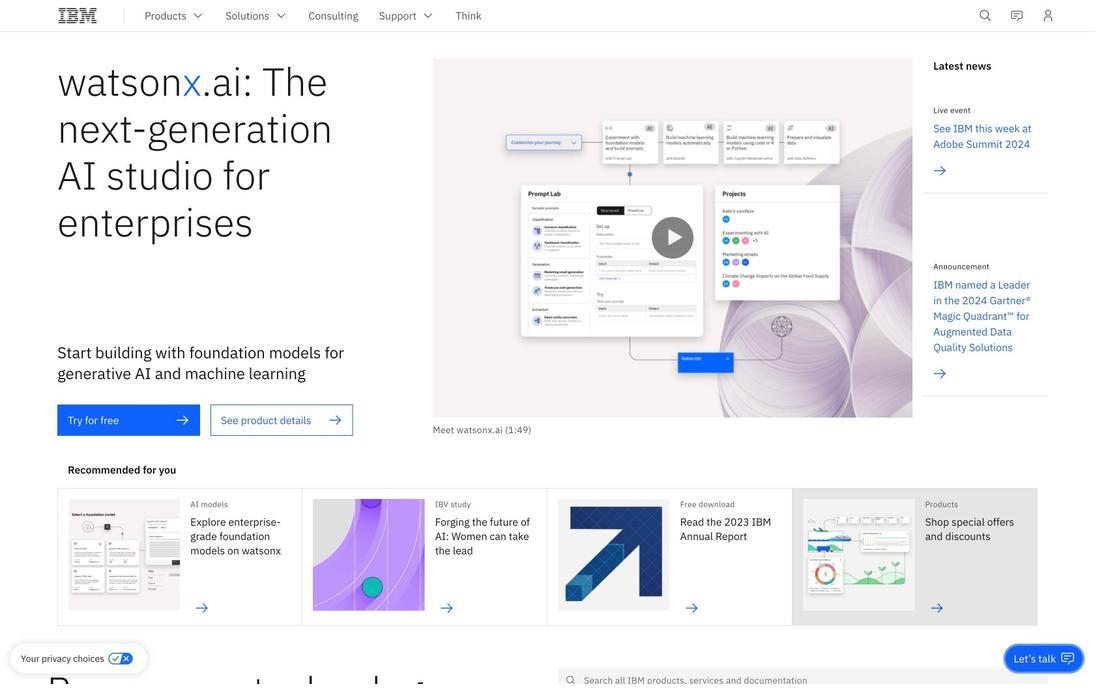 Task type: vqa. For each thing, say whether or not it's contained in the screenshot.
SEARCH text field
no



Task type: locate. For each thing, give the bounding box(es) containing it.
your privacy choices element
[[21, 652, 104, 666]]

let's talk element
[[1014, 652, 1056, 666]]



